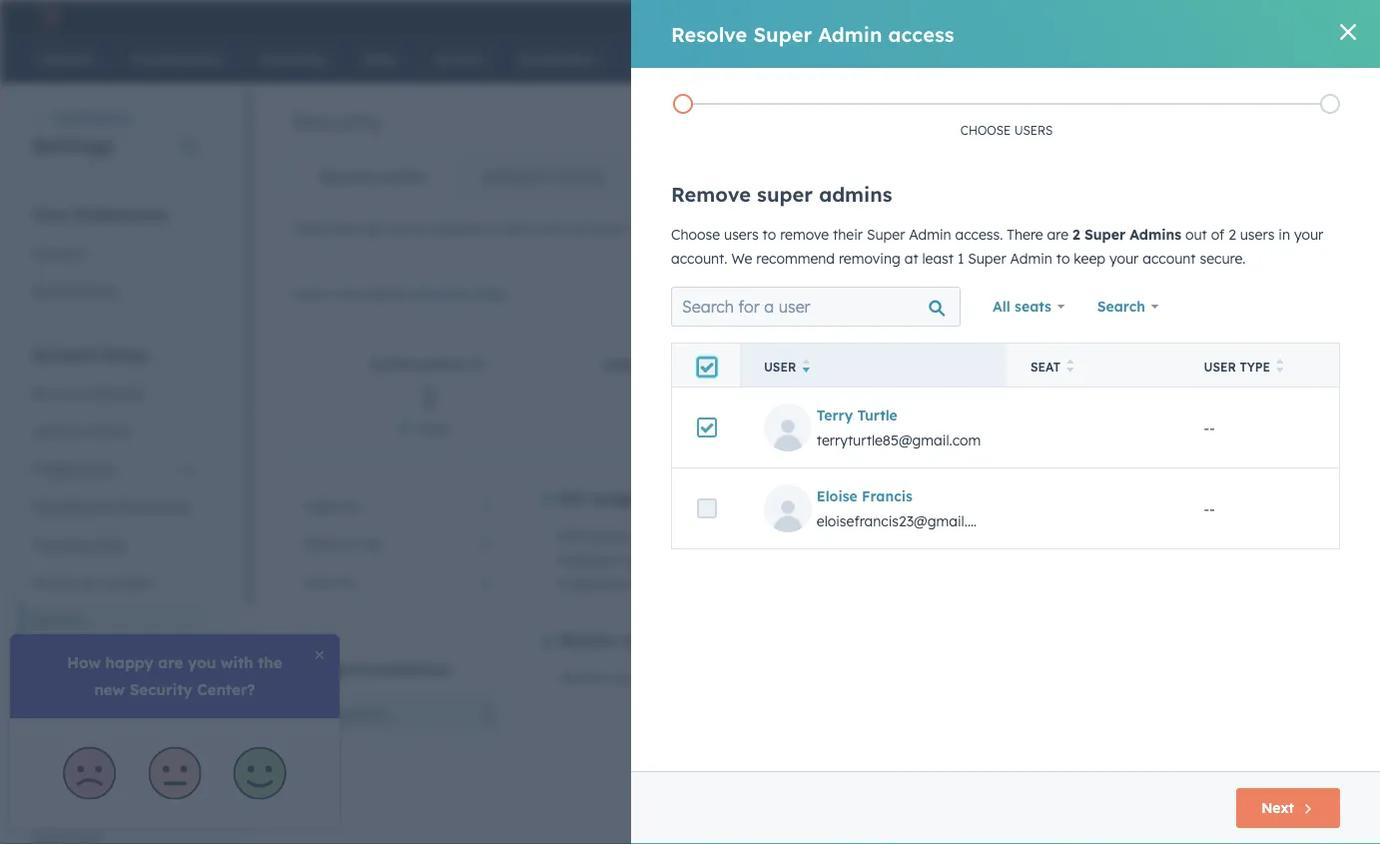 Task type: describe. For each thing, give the bounding box(es) containing it.
applied
[[434, 220, 483, 237]]

apps
[[1247, 357, 1279, 372]]

2 vertical spatial for
[[780, 576, 799, 593]]

users inside out of 2 users in your account.
[[1241, 226, 1275, 243]]

objects button
[[20, 742, 209, 780]]

need
[[1066, 552, 1099, 569]]

super up removing at the right
[[867, 226, 906, 243]]

help button
[[1100, 0, 1134, 32]]

users enrolled in 2fa
[[602, 357, 757, 372]]

account defaults
[[32, 384, 145, 402]]

the inside sso gives each employee one login for all of the software your business uses. requiring users to log in to hubspot using sso makes login faster and your business more secure. you'll need to upgrade to a hubspot enterprise account to set up sso for your business.
[[855, 528, 877, 545]]

user for user type
[[1205, 360, 1237, 375]]

user button
[[740, 343, 1007, 387]]

employee
[[665, 528, 728, 545]]

admins
[[819, 182, 893, 207]]

account left reduce
[[931, 669, 984, 687]]

teams
[[87, 422, 129, 440]]

private
[[1190, 357, 1243, 372]]

-- for eloisefrancis23@gmail.com
[[1205, 500, 1216, 517]]

settings & activity link
[[454, 153, 632, 201]]

software
[[880, 528, 938, 545]]

hubspot image
[[36, 4, 60, 28]]

user type button
[[1181, 343, 1340, 387]]

review for review audit log activity
[[561, 631, 617, 650]]

activity
[[555, 168, 604, 185]]

your preferences element
[[20, 203, 209, 310]]

preferences
[[1017, 220, 1099, 237]]

1 vertical spatial and
[[988, 669, 1013, 687]]

these settings will be applied to the entire account. to manage your personal security settings, go to security preferences .
[[291, 220, 1102, 237]]

needs
[[656, 421, 693, 436]]

review
[[696, 421, 732, 436]]

all seats
[[993, 298, 1052, 315]]

search image
[[1339, 52, 1353, 66]]

more
[[303, 705, 336, 723]]

eloise
[[817, 487, 858, 505]]

properties link
[[20, 704, 209, 742]]

security risks link
[[413, 285, 506, 302]]

upgrade link
[[987, 5, 1012, 26]]

properties
[[32, 714, 100, 731]]

management
[[76, 674, 182, 694]]

next button
[[1237, 788, 1341, 828]]

risk for high risk
[[338, 498, 361, 515]]

we recommend removing at least 1 super admin to keep your account secure.
[[732, 250, 1247, 267]]

vhs can fix it! menu
[[985, 0, 1357, 32]]

1 vertical spatial business
[[880, 552, 936, 569]]

user for user
[[764, 360, 797, 375]]

review audit log activity
[[561, 631, 760, 650]]

resolve super admin access
[[671, 21, 955, 46]]

settings,
[[859, 220, 914, 237]]

get single sign-on (sso) for your account
[[559, 489, 892, 509]]

choose
[[961, 122, 1011, 137]]

business.
[[836, 576, 896, 593]]

descending sort. press to sort ascending. image
[[803, 359, 810, 373]]

0 horizontal spatial admin
[[819, 21, 883, 46]]

super right resolve
[[754, 21, 813, 46]]

in inside sso gives each employee one login for all of the software your business uses. requiring users to log in to hubspot using sso makes login faster and your business more secure. you'll need to upgrade to a hubspot enterprise account to set up sso for your business.
[[1219, 528, 1231, 545]]

seats
[[1015, 298, 1052, 315]]

settings for settings
[[32, 132, 113, 157]]

more actions
[[303, 705, 388, 723]]

terry turtle terryturtle85@gmail.com
[[817, 406, 982, 449]]

0 horizontal spatial sso
[[559, 528, 587, 545]]

high risk
[[303, 498, 361, 515]]

0 good
[[1201, 378, 1232, 436]]

super
[[758, 182, 813, 207]]

0 horizontal spatial admins
[[415, 357, 466, 372]]

there
[[1008, 226, 1044, 243]]

their
[[833, 226, 863, 243]]

upgrade image
[[990, 8, 1008, 26]]

entire
[[530, 220, 567, 237]]

in inside out of 2 users in your account.
[[1279, 226, 1291, 243]]

general
[[32, 244, 83, 262]]

users for users enrolled in 2fa
[[602, 357, 642, 372]]

eloise francis image
[[1217, 7, 1235, 25]]

super down access.
[[968, 250, 1007, 267]]

next
[[1262, 799, 1295, 817]]

least
[[923, 250, 954, 267]]

Search HubSpot search field
[[1100, 42, 1345, 76]]

security link
[[20, 602, 209, 640]]

faster
[[775, 552, 813, 569]]

more inside sso gives each employee one login for all of the software your business uses. requiring users to log in to hubspot using sso makes login faster and your business more secure. you'll need to upgrade to a hubspot enterprise account to set up sso for your business.
[[940, 552, 974, 569]]

account for account defaults
[[32, 384, 86, 402]]

needs review button
[[656, 421, 732, 436]]

4
[[482, 574, 491, 591]]

choose users list
[[673, 90, 1341, 142]]

manage
[[1292, 491, 1349, 508]]

1 vertical spatial activity
[[829, 669, 878, 687]]

account setup element
[[20, 343, 209, 640]]

recommendations
[[303, 659, 451, 679]]

users for users & teams
[[32, 422, 69, 440]]

general link
[[20, 234, 209, 272]]

tracking code
[[32, 536, 126, 554]]

data management
[[32, 674, 182, 694]]

0 horizontal spatial security
[[413, 285, 469, 302]]

2 vertical spatial admin
[[1011, 250, 1053, 267]]

settings
[[333, 220, 385, 237]]

export
[[97, 790, 140, 807]]

(sso)
[[709, 489, 753, 509]]

objects
[[32, 752, 82, 769]]

0 horizontal spatial .
[[506, 285, 509, 302]]

navigation containing security center
[[291, 152, 633, 202]]

security center link
[[292, 153, 454, 201]]

it!
[[1314, 7, 1325, 24]]

downloads
[[118, 498, 191, 516]]

good button for 0
[[940, 421, 971, 436]]

seat
[[1031, 360, 1061, 375]]

low
[[303, 574, 329, 591]]

0 needs review
[[656, 378, 732, 436]]

0 vertical spatial admins
[[1130, 226, 1182, 243]]

resolve
[[671, 21, 748, 46]]

good for 0
[[940, 421, 971, 436]]

press to sort. element for seat
[[1067, 359, 1075, 376]]

these
[[291, 220, 329, 237]]

terry
[[817, 406, 854, 424]]

notifications button
[[1167, 0, 1201, 32]]

super admins
[[370, 357, 466, 372]]

data management element
[[20, 673, 209, 844]]

each
[[629, 528, 661, 545]]

1 vertical spatial for
[[796, 528, 815, 545]]

2 horizontal spatial security
[[957, 220, 1013, 237]]

super up keep
[[1085, 226, 1126, 243]]

search button
[[1329, 42, 1363, 76]]

turtle
[[858, 406, 898, 424]]

1 vertical spatial log
[[669, 631, 694, 650]]

keep
[[1074, 250, 1106, 267]]

0 vertical spatial audit
[[622, 631, 664, 650]]

settings image
[[1141, 8, 1159, 26]]

learn more about security risks .
[[291, 285, 509, 302]]

0 inside 0 needs review
[[681, 378, 698, 413]]

get
[[559, 489, 587, 509]]

your inside out of 2 users in your account.
[[1295, 226, 1324, 243]]

help image
[[1108, 9, 1126, 27]]

requiring
[[1072, 528, 1135, 545]]

0 vertical spatial security
[[291, 106, 383, 136]]

2 inside out of 2 users in your account.
[[1229, 226, 1237, 243]]



Task type: locate. For each thing, give the bounding box(es) containing it.
access
[[889, 21, 955, 46]]

1 horizontal spatial admins
[[1130, 226, 1182, 243]]

0 down users enrolled in 2fa
[[681, 378, 698, 413]]

security up the we recommend removing at least 1 super admin to keep your account secure.
[[957, 220, 1013, 237]]

enterprise
[[559, 576, 625, 593]]

account. inside out of 2 users in your account.
[[671, 250, 728, 267]]

secure. left "you'll"
[[978, 552, 1024, 569]]

0 vertical spatial log
[[1195, 528, 1215, 545]]

1 horizontal spatial security
[[803, 220, 855, 237]]

2fa
[[735, 357, 757, 372]]

0 horizontal spatial settings
[[32, 132, 113, 157]]

0 up 4
[[482, 536, 491, 553]]

the left entire at the top
[[505, 220, 526, 237]]

1 horizontal spatial .
[[1099, 220, 1102, 237]]

hubspot up enterprise
[[559, 552, 617, 569]]

0 vertical spatial the
[[505, 220, 526, 237]]

sso gives each employee one login for all of the software your business uses. requiring users to log in to hubspot using sso makes login faster and your business more secure. you'll need to upgrade to a hubspot enterprise account to set up sso for your business.
[[559, 528, 1268, 593]]

0 horizontal spatial good
[[418, 421, 449, 436]]

admin up least
[[910, 226, 952, 243]]

super down about
[[370, 357, 411, 372]]

sign-
[[644, 489, 684, 509]]

0 horizontal spatial press to sort. image
[[1067, 359, 1075, 373]]

navigation
[[291, 152, 633, 202]]

& left activity
[[541, 168, 551, 185]]

2 account from the top
[[32, 384, 86, 402]]

& inside navigation
[[541, 168, 551, 185]]

0 vertical spatial of
[[1212, 226, 1225, 243]]

1 horizontal spatial business
[[975, 528, 1032, 545]]

& for settings
[[541, 168, 551, 185]]

1 horizontal spatial admin
[[910, 226, 952, 243]]

vhs can fix it! button
[[1205, 0, 1355, 32]]

integrations
[[32, 460, 114, 478]]

press to sort. element inside user type button
[[1277, 359, 1285, 376]]

2 user from the left
[[1205, 360, 1237, 375]]

your
[[32, 204, 69, 224]]

0 vertical spatial secure.
[[1201, 250, 1247, 267]]

risk right medium
[[360, 536, 383, 553]]

sso left gives
[[559, 528, 587, 545]]

marketplace
[[32, 498, 114, 516]]

press to sort. image right type
[[1277, 359, 1285, 373]]

hubspot
[[559, 552, 617, 569], [1210, 552, 1268, 569]]

learn
[[291, 285, 328, 302]]

code
[[92, 536, 126, 554]]

2 vertical spatial sso
[[748, 576, 776, 593]]

risks
[[473, 285, 506, 302]]

security inside navigation
[[320, 168, 377, 185]]

-- for terryturtle85@gmail.com
[[1205, 419, 1216, 436]]

users
[[724, 226, 759, 243], [1241, 226, 1275, 243], [1139, 528, 1173, 545]]

search
[[1098, 298, 1146, 315]]

enrolled
[[646, 357, 712, 372]]

1 vertical spatial account
[[32, 384, 86, 402]]

sso down employee
[[660, 552, 688, 569]]

2 hubspot from the left
[[1210, 552, 1268, 569]]

more down eloisefrancis23@gmail.com
[[940, 552, 974, 569]]

user type
[[1205, 360, 1271, 375]]

2 vertical spatial security
[[32, 612, 86, 630]]

press to sort. element
[[1067, 359, 1075, 376], [1277, 359, 1285, 376]]

secure. down out
[[1201, 250, 1247, 267]]

users inside account setup element
[[32, 422, 69, 440]]

medium risk
[[303, 536, 383, 553]]

& right 'privacy'
[[84, 574, 94, 592]]

security down 'privacy'
[[32, 612, 86, 630]]

security down admins
[[803, 220, 855, 237]]

account up users & teams
[[32, 384, 86, 402]]

press to sort. image right seat
[[1067, 359, 1075, 373]]

and
[[817, 552, 843, 569], [988, 669, 1013, 687]]

1 press to sort. image from the left
[[1067, 359, 1075, 373]]

calling icon image
[[1024, 8, 1042, 26]]

1 horizontal spatial users
[[1139, 528, 1173, 545]]

1 horizontal spatial account.
[[671, 250, 728, 267]]

0 vertical spatial account.
[[571, 220, 628, 237]]

1 vertical spatial login
[[739, 552, 771, 569]]

account
[[1143, 250, 1197, 267], [828, 489, 892, 509], [629, 576, 682, 593], [931, 669, 984, 687]]

of
[[1212, 226, 1225, 243], [838, 528, 852, 545]]

1 vertical spatial account.
[[671, 250, 728, 267]]

2 review from the top
[[561, 669, 607, 687]]

1 vertical spatial audit
[[644, 669, 678, 687]]

0 vertical spatial and
[[817, 552, 843, 569]]

1 review from the top
[[561, 631, 617, 650]]

0 horizontal spatial user
[[764, 360, 797, 375]]

account. down choose
[[671, 250, 728, 267]]

log up logs at bottom
[[669, 631, 694, 650]]

& for import
[[83, 790, 93, 807]]

admins down security risks link
[[415, 357, 466, 372]]

1 horizontal spatial activity
[[829, 669, 878, 687]]

and left reduce
[[988, 669, 1013, 687]]

press to sort. image for user type
[[1277, 359, 1285, 373]]

review for review your audit logs regularly to track activity in your account and reduce risk.
[[561, 669, 607, 687]]

makes
[[692, 552, 735, 569]]

2 horizontal spatial good
[[1201, 421, 1232, 436]]

1 horizontal spatial user
[[1205, 360, 1237, 375]]

0 horizontal spatial account.
[[571, 220, 628, 237]]

1 good button from the left
[[418, 421, 449, 436]]

press to sort. element for user type
[[1277, 359, 1285, 376]]

to
[[631, 220, 646, 237]]

2 horizontal spatial admin
[[1011, 250, 1053, 267]]

0 horizontal spatial good button
[[418, 421, 449, 436]]

1 vertical spatial .
[[506, 285, 509, 302]]

users inside sso gives each employee one login for all of the software your business uses. requiring users to log in to hubspot using sso makes login faster and your business more secure. you'll need to upgrade to a hubspot enterprise account to set up sso for your business.
[[1139, 528, 1173, 545]]

0 vertical spatial admin
[[819, 21, 883, 46]]

audit
[[622, 631, 664, 650], [644, 669, 678, 687]]

and down all
[[817, 552, 843, 569]]

notifications image
[[1175, 9, 1193, 27]]

0 vertical spatial review
[[561, 631, 617, 650]]

vhs
[[1239, 7, 1265, 24]]

can
[[1269, 7, 1291, 24]]

0 vertical spatial settings
[[32, 132, 113, 157]]

0 vertical spatial login
[[761, 528, 793, 545]]

descending sort. press to sort ascending. element
[[803, 359, 810, 376]]

0 horizontal spatial more
[[332, 285, 366, 302]]

1 horizontal spatial sso
[[660, 552, 688, 569]]

0
[[681, 378, 698, 413], [942, 378, 959, 413], [1203, 378, 1220, 413], [482, 536, 491, 553]]

low risk
[[303, 574, 356, 591]]

& for privacy
[[84, 574, 94, 592]]

press to sort. element inside seat button
[[1067, 359, 1075, 376]]

consent
[[98, 574, 152, 592]]

-- up the a
[[1205, 500, 1216, 517]]

3 good from the left
[[1201, 421, 1232, 436]]

users up integrations
[[32, 422, 69, 440]]

recommend
[[757, 250, 835, 267]]

gives
[[590, 528, 625, 545]]

you'll
[[1028, 552, 1062, 569]]

seat button
[[1007, 343, 1181, 387]]

0 horizontal spatial and
[[817, 552, 843, 569]]

audit down enterprise
[[622, 631, 664, 650]]

0 vertical spatial more
[[332, 285, 366, 302]]

activity up regularly at the bottom
[[699, 631, 760, 650]]

good down super admins
[[418, 421, 449, 436]]

0 horizontal spatial business
[[880, 552, 936, 569]]

1 user from the left
[[764, 360, 797, 375]]

audit left logs at bottom
[[644, 669, 678, 687]]

2 horizontal spatial sso
[[748, 576, 776, 593]]

1 vertical spatial admins
[[415, 357, 466, 372]]

tracking code link
[[20, 526, 209, 564]]

1 horizontal spatial good
[[940, 421, 971, 436]]

2 -- from the top
[[1205, 500, 1216, 517]]

set
[[704, 576, 724, 593]]

risk for medium risk
[[360, 536, 383, 553]]

1 horizontal spatial log
[[1195, 528, 1215, 545]]

user left descending sort. press to sort ascending. element
[[764, 360, 797, 375]]

review your audit logs regularly to track activity in your account and reduce risk.
[[561, 669, 1092, 687]]

1 horizontal spatial and
[[988, 669, 1013, 687]]

log
[[1195, 528, 1215, 545], [669, 631, 694, 650]]

&
[[541, 168, 551, 185], [73, 422, 83, 440], [84, 574, 94, 592], [83, 790, 93, 807]]

0 horizontal spatial of
[[838, 528, 852, 545]]

eloisefrancis23@gmail.com
[[817, 513, 997, 530]]

risk for low risk
[[333, 574, 356, 591]]

2 good from the left
[[940, 421, 971, 436]]

1 vertical spatial admin
[[910, 226, 952, 243]]

1 horizontal spatial press to sort. element
[[1277, 359, 1285, 376]]

setup
[[101, 344, 148, 364]]

log inside sso gives each employee one login for all of the software your business uses. requiring users to log in to hubspot using sso makes login faster and your business more secure. you'll need to upgrade to a hubspot enterprise account to set up sso for your business.
[[1195, 528, 1215, 545]]

admin left access
[[819, 21, 883, 46]]

hubspot right the a
[[1210, 552, 1268, 569]]

1 -- from the top
[[1205, 419, 1216, 436]]

press to sort. image for seat
[[1067, 359, 1075, 373]]

good button for 2
[[418, 421, 449, 436]]

--
[[1205, 419, 1216, 436], [1205, 500, 1216, 517]]

good right turtle
[[940, 421, 971, 436]]

1 vertical spatial sso
[[660, 552, 688, 569]]

1 vertical spatial of
[[838, 528, 852, 545]]

the right all
[[855, 528, 877, 545]]

1 press to sort. element from the left
[[1067, 359, 1075, 376]]

0 horizontal spatial the
[[505, 220, 526, 237]]

2 horizontal spatial good button
[[1201, 421, 1232, 436]]

1 vertical spatial more
[[940, 552, 974, 569]]

& inside data management element
[[83, 790, 93, 807]]

users
[[1015, 122, 1053, 137]]

press to sort. image inside seat button
[[1067, 359, 1075, 373]]

account for account setup
[[32, 344, 97, 364]]

settings down dashboard link
[[32, 132, 113, 157]]

settings for settings & activity
[[483, 168, 537, 185]]

risk.
[[1066, 669, 1092, 687]]

privacy
[[32, 574, 80, 592]]

a
[[1197, 552, 1206, 569]]

personal
[[742, 220, 799, 237]]

.
[[1099, 220, 1102, 237], [506, 285, 509, 302]]

review down the review audit log activity
[[561, 669, 607, 687]]

log up the a
[[1195, 528, 1215, 545]]

press to sort. image
[[1067, 359, 1075, 373], [1277, 359, 1285, 373]]

1 horizontal spatial the
[[855, 528, 877, 545]]

1 good from the left
[[418, 421, 449, 436]]

1 vertical spatial the
[[855, 528, 877, 545]]

for right (sso)
[[758, 489, 781, 509]]

user inside user button
[[764, 360, 797, 375]]

dashboard
[[53, 109, 130, 126]]

close image
[[1341, 24, 1357, 40]]

good down private
[[1201, 421, 1232, 436]]

2 vertical spatial risk
[[333, 574, 356, 591]]

1 horizontal spatial settings
[[483, 168, 537, 185]]

access.
[[956, 226, 1004, 243]]

business up "you'll"
[[975, 528, 1032, 545]]

1 vertical spatial settings
[[483, 168, 537, 185]]

user
[[764, 360, 797, 375], [1205, 360, 1237, 375]]

good button down private
[[1201, 421, 1232, 436]]

security up security center
[[291, 106, 383, 136]]

users up upgrade
[[1139, 528, 1173, 545]]

1 hubspot from the left
[[559, 552, 617, 569]]

1 horizontal spatial good button
[[940, 421, 971, 436]]

remove
[[671, 182, 751, 207]]

login down "one"
[[739, 552, 771, 569]]

admins left out
[[1130, 226, 1182, 243]]

0 horizontal spatial secure.
[[978, 552, 1024, 569]]

security up the settings
[[320, 168, 377, 185]]

risk right low
[[333, 574, 356, 591]]

admin down 'there' at top right
[[1011, 250, 1053, 267]]

0 horizontal spatial users
[[724, 226, 759, 243]]

manage
[[650, 220, 705, 237]]

0 vertical spatial sso
[[559, 528, 587, 545]]

press to sort. element right seat
[[1067, 359, 1075, 376]]

activity
[[699, 631, 760, 650], [829, 669, 878, 687]]

settings up entire at the top
[[483, 168, 537, 185]]

2 good button from the left
[[940, 421, 971, 436]]

good button down super admins
[[418, 421, 449, 436]]

your preferences
[[32, 204, 167, 224]]

0 inside 0 good
[[1203, 378, 1220, 413]]

activity right "track"
[[829, 669, 878, 687]]

business down 'software'
[[880, 552, 936, 569]]

medium
[[303, 536, 356, 553]]

1 vertical spatial review
[[561, 669, 607, 687]]

inactive
[[1124, 357, 1187, 372]]

type
[[1240, 360, 1271, 375]]

user inside user type button
[[1205, 360, 1237, 375]]

& left 'teams'
[[73, 422, 83, 440]]

1 vertical spatial --
[[1205, 500, 1216, 517]]

your
[[709, 220, 738, 237], [1295, 226, 1324, 243], [1110, 250, 1139, 267], [786, 489, 823, 509], [942, 528, 971, 545], [847, 552, 876, 569], [803, 576, 832, 593], [611, 669, 640, 687], [897, 669, 927, 687]]

account down out
[[1143, 250, 1197, 267]]

removing
[[839, 250, 901, 267]]

hubspot link
[[24, 4, 75, 28]]

risk right high
[[338, 498, 361, 515]]

sso right up
[[748, 576, 776, 593]]

for left all
[[796, 528, 815, 545]]

0 vertical spatial --
[[1205, 419, 1216, 436]]

1 horizontal spatial press to sort. image
[[1277, 359, 1285, 373]]

import & export
[[32, 790, 140, 807]]

login up faster
[[761, 528, 793, 545]]

0 vertical spatial .
[[1099, 220, 1102, 237]]

eloise francis eloisefrancis23@gmail.com
[[817, 487, 997, 530]]

0 horizontal spatial log
[[669, 631, 694, 650]]

0 vertical spatial activity
[[699, 631, 760, 650]]

vhs can fix it!
[[1239, 7, 1325, 24]]

1 vertical spatial secure.
[[978, 552, 1024, 569]]

center
[[381, 168, 427, 185]]

0 horizontal spatial users
[[32, 422, 69, 440]]

in
[[1279, 226, 1291, 243], [716, 357, 732, 372], [1219, 528, 1231, 545], [882, 669, 894, 687]]

Search for a user search field
[[671, 287, 961, 327]]

security center
[[320, 168, 427, 185]]

account up the account defaults
[[32, 344, 97, 364]]

0 horizontal spatial press to sort. element
[[1067, 359, 1075, 376]]

1 horizontal spatial users
[[602, 357, 642, 372]]

for down faster
[[780, 576, 799, 593]]

good
[[418, 421, 449, 436], [940, 421, 971, 436], [1201, 421, 1232, 436]]

1 vertical spatial security
[[320, 168, 377, 185]]

review
[[561, 631, 617, 650], [561, 669, 607, 687]]

0 down private
[[1203, 378, 1220, 413]]

0 vertical spatial risk
[[338, 498, 361, 515]]

will
[[389, 220, 409, 237]]

-- down private
[[1205, 419, 1216, 436]]

& left 'export'
[[83, 790, 93, 807]]

settings
[[32, 132, 113, 157], [483, 168, 537, 185]]

of inside out of 2 users in your account.
[[1212, 226, 1225, 243]]

privacy & consent link
[[20, 564, 209, 602]]

and inside sso gives each employee one login for all of the software your business uses. requiring users to log in to hubspot using sso makes login faster and your business more secure. you'll need to upgrade to a hubspot enterprise account to set up sso for your business.
[[817, 552, 843, 569]]

users up we
[[724, 226, 759, 243]]

security left risks
[[413, 285, 469, 302]]

of right out
[[1212, 226, 1225, 243]]

we
[[732, 250, 753, 267]]

0 horizontal spatial activity
[[699, 631, 760, 650]]

logs
[[682, 669, 709, 687]]

notifications
[[32, 282, 117, 300]]

of right all
[[838, 528, 852, 545]]

account inside "account defaults" link
[[32, 384, 86, 402]]

fix
[[1295, 7, 1310, 24]]

1 horizontal spatial secure.
[[1201, 250, 1247, 267]]

review down enterprise
[[561, 631, 617, 650]]

secure. inside sso gives each employee one login for all of the software your business uses. requiring users to log in to hubspot using sso makes login faster and your business more secure. you'll need to upgrade to a hubspot enterprise account to set up sso for your business.
[[978, 552, 1024, 569]]

2 press to sort. element from the left
[[1277, 359, 1285, 376]]

account up all
[[828, 489, 892, 509]]

good for 2
[[418, 421, 449, 436]]

0 vertical spatial business
[[975, 528, 1032, 545]]

admin
[[819, 21, 883, 46], [910, 226, 952, 243], [1011, 250, 1053, 267]]

account inside sso gives each employee one login for all of the software your business uses. requiring users to log in to hubspot using sso makes login faster and your business more secure. you'll need to upgrade to a hubspot enterprise account to set up sso for your business.
[[629, 576, 682, 593]]

press to sort. element right type
[[1277, 359, 1285, 376]]

0 vertical spatial for
[[758, 489, 781, 509]]

terryturtle85@gmail.com
[[817, 432, 982, 449]]

settings inside navigation
[[483, 168, 537, 185]]

2 press to sort. image from the left
[[1277, 359, 1285, 373]]

1
[[958, 250, 965, 267]]

security inside account setup element
[[32, 612, 86, 630]]

0 vertical spatial users
[[602, 357, 642, 372]]

1 vertical spatial risk
[[360, 536, 383, 553]]

1 horizontal spatial more
[[940, 552, 974, 569]]

notifications link
[[20, 272, 209, 310]]

of inside sso gives each employee one login for all of the software your business uses. requiring users to log in to hubspot using sso makes login faster and your business more secure. you'll need to upgrade to a hubspot enterprise account to set up sso for your business.
[[838, 528, 852, 545]]

press to sort. image inside user type button
[[1277, 359, 1285, 373]]

account. left "to"
[[571, 220, 628, 237]]

users right out
[[1241, 226, 1275, 243]]

1 account from the top
[[32, 344, 97, 364]]

& for users
[[73, 422, 83, 440]]

search button
[[1098, 293, 1160, 321]]

account down using
[[629, 576, 682, 593]]

1 vertical spatial users
[[32, 422, 69, 440]]

privacy & consent
[[32, 574, 152, 592]]

0 horizontal spatial hubspot
[[559, 552, 617, 569]]

user left type
[[1205, 360, 1237, 375]]

users left enrolled
[[602, 357, 642, 372]]

more right learn
[[332, 285, 366, 302]]

menu item
[[1052, 0, 1098, 32]]

3 good button from the left
[[1201, 421, 1232, 436]]

2 horizontal spatial users
[[1241, 226, 1275, 243]]

0 up terryturtle85@gmail.com
[[942, 378, 959, 413]]

good button right turtle
[[940, 421, 971, 436]]

1 horizontal spatial of
[[1212, 226, 1225, 243]]



Task type: vqa. For each thing, say whether or not it's contained in the screenshot.
Customize lifecycle stage based on submissions on the left of page
no



